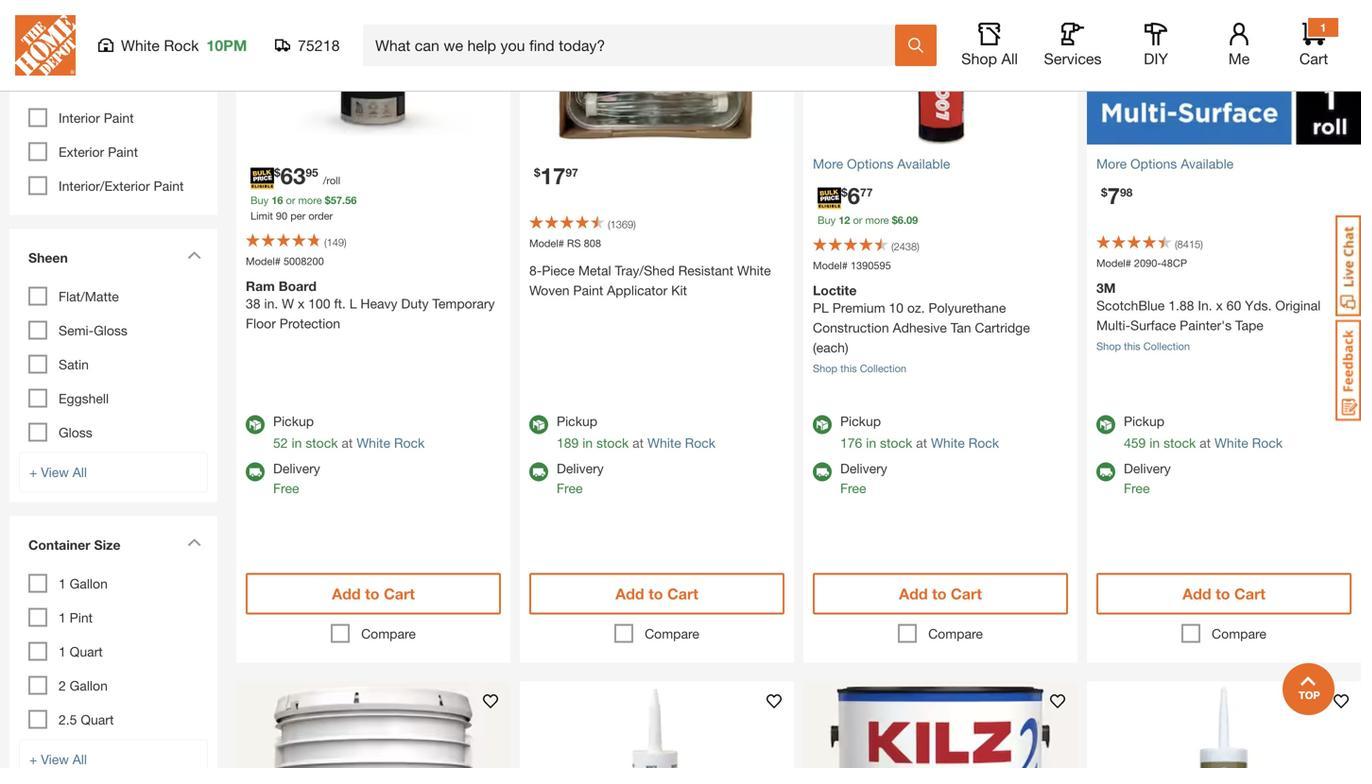 Task type: vqa. For each thing, say whether or not it's contained in the screenshot.
35
no



Task type: locate. For each thing, give the bounding box(es) containing it.
stock inside the pickup 189 in stock at white rock
[[597, 435, 629, 451]]

1 vertical spatial quart
[[81, 712, 114, 728]]

available up 09
[[897, 156, 950, 172]]

rock inside 'pickup 176 in stock at white rock'
[[969, 435, 999, 451]]

0 vertical spatial or
[[286, 194, 295, 207]]

16
[[272, 194, 283, 207]]

white inside pickup 459 in stock at white rock
[[1215, 435, 1249, 451]]

1 horizontal spatial shop
[[962, 50, 997, 68]]

2.5 quart link
[[59, 712, 114, 728]]

2 available shipping image from the left
[[813, 463, 832, 482]]

all left services
[[1002, 50, 1018, 68]]

this down multi-
[[1124, 340, 1141, 353]]

1 horizontal spatial more options available
[[1097, 156, 1234, 172]]

model#
[[529, 237, 564, 250], [246, 255, 281, 268], [1097, 257, 1132, 269], [813, 260, 848, 272]]

4 free from the left
[[1124, 481, 1150, 496]]

2 add to cart from the left
[[616, 585, 698, 603]]

x inside 3m scotchblue 1.88 in. x 60 yds. original multi-surface painter's tape shop this collection
[[1216, 298, 1223, 313]]

gloss
[[94, 323, 127, 338], [59, 425, 92, 441]]

paint up interior/exterior paint link
[[108, 144, 138, 160]]

0 horizontal spatial collection
[[860, 363, 907, 375]]

delivery free down 189
[[557, 461, 604, 496]]

1 + view all link from the top
[[19, 452, 208, 493]]

$ left 77
[[841, 186, 848, 199]]

more options available link for 7
[[1097, 154, 1352, 174]]

6 left 09
[[898, 214, 904, 226]]

eggshell link
[[59, 391, 109, 407]]

gallon right 2
[[70, 678, 108, 694]]

2 + view all from the top
[[29, 752, 87, 768]]

more up 7
[[1097, 156, 1127, 172]]

1 gallon from the top
[[70, 576, 108, 592]]

1 available from the left
[[897, 156, 950, 172]]

98
[[1120, 186, 1133, 199]]

caret icon image inside sheen link
[[187, 251, 201, 260]]

2 at from the left
[[633, 435, 644, 451]]

free down 459
[[1124, 481, 1150, 496]]

stock inside 'pickup 176 in stock at white rock'
[[880, 435, 913, 451]]

4 delivery free from the left
[[1124, 461, 1171, 496]]

in.
[[1198, 298, 1213, 313]]

adhesive
[[893, 320, 947, 336]]

1 available shipping image from the left
[[529, 463, 548, 482]]

pickup inside the pickup 189 in stock at white rock
[[557, 414, 598, 429]]

3 add to cart button from the left
[[813, 573, 1068, 615]]

interior/exterior
[[59, 178, 150, 194]]

+ view all link
[[19, 452, 208, 493], [19, 740, 208, 769]]

$ inside $ 6 77
[[841, 186, 848, 199]]

white inside 8-piece metal tray/shed resistant white woven paint applicator kit
[[737, 263, 771, 278]]

)
[[634, 218, 636, 231], [344, 236, 347, 249], [1201, 238, 1203, 251], [917, 241, 920, 253]]

1 vertical spatial + view all
[[29, 752, 87, 768]]

0 vertical spatial + view all link
[[19, 452, 208, 493]]

delivery down 459
[[1124, 461, 1171, 476]]

+ view all down gloss 'link'
[[29, 465, 87, 480]]

1 more options available from the left
[[813, 156, 950, 172]]

options
[[847, 156, 894, 172], [1131, 156, 1177, 172]]

order
[[309, 210, 333, 222]]

stock
[[306, 435, 338, 451], [597, 435, 629, 451], [880, 435, 913, 451], [1164, 435, 1196, 451]]

( 1369 )
[[608, 218, 636, 231]]

0 horizontal spatial more
[[298, 194, 322, 207]]

model# for model# 5008200
[[246, 255, 281, 268]]

2 horizontal spatial shop
[[1097, 340, 1121, 353]]

2 options from the left
[[1131, 156, 1177, 172]]

( 8415 )
[[1175, 238, 1203, 251]]

free for 189
[[557, 481, 583, 496]]

this down (each)
[[841, 363, 857, 375]]

( 149 )
[[324, 236, 347, 249]]

shop this collection link down surface
[[1097, 340, 1190, 353]]

buy up limit
[[251, 194, 269, 207]]

shop inside button
[[962, 50, 997, 68]]

compare for pickup 176 in stock at white rock
[[928, 626, 983, 642]]

free right available shipping icon
[[273, 481, 299, 496]]

temporary
[[432, 296, 495, 311]]

3 delivery free from the left
[[840, 461, 887, 496]]

rock inside pickup 459 in stock at white rock
[[1252, 435, 1283, 451]]

1 right me button
[[1320, 21, 1327, 34]]

0 vertical spatial buy
[[251, 194, 269, 207]]

.
[[342, 194, 345, 207], [904, 214, 907, 226]]

floor
[[246, 316, 276, 331]]

2 more options available from the left
[[1097, 156, 1234, 172]]

1 gallon
[[59, 576, 108, 592]]

in inside pickup 52 in stock at white rock
[[292, 435, 302, 451]]

model# up 3m
[[1097, 257, 1132, 269]]

white
[[121, 36, 160, 54], [737, 263, 771, 278], [357, 435, 390, 451], [648, 435, 681, 451], [931, 435, 965, 451], [1215, 435, 1249, 451]]

add to cart button
[[246, 573, 501, 615], [529, 573, 785, 615], [813, 573, 1068, 615], [1097, 573, 1352, 615]]

stock for 459 in stock
[[1164, 435, 1196, 451]]

0 horizontal spatial more
[[813, 156, 843, 172]]

view for 2.5 quart
[[41, 752, 69, 768]]

0 horizontal spatial more options available
[[813, 156, 950, 172]]

available for pickup image for /roll
[[246, 415, 265, 434]]

1 horizontal spatial collection
[[1144, 340, 1190, 353]]

1 vertical spatial +
[[29, 752, 37, 768]]

1 up 1 pint
[[59, 576, 66, 592]]

at inside pickup 52 in stock at white rock
[[342, 435, 353, 451]]

1 left pint
[[59, 610, 66, 626]]

0 vertical spatial + view all
[[29, 465, 87, 480]]

rock inside the pickup 189 in stock at white rock
[[685, 435, 716, 451]]

compare up alex fast dry 10.1 oz. white acrylic latex plus silicone caulk
[[645, 626, 699, 642]]

) down 56
[[344, 236, 347, 249]]

2 + from the top
[[29, 752, 37, 768]]

0 horizontal spatial gloss
[[59, 425, 92, 441]]

satin
[[59, 357, 89, 372]]

3 in from the left
[[866, 435, 876, 451]]

pva 5 gal. white interior drywall primer image
[[236, 682, 511, 769]]

shop down multi-
[[1097, 340, 1121, 353]]

at right 176
[[916, 435, 927, 451]]

live chat image
[[1336, 216, 1361, 317]]

at for 52 in stock
[[342, 435, 353, 451]]

1 vertical spatial more
[[866, 214, 889, 226]]

1 horizontal spatial gloss
[[94, 323, 127, 338]]

3 white rock link from the left
[[931, 435, 999, 451]]

add for 189 in stock
[[616, 585, 644, 603]]

4 add to cart from the left
[[1183, 585, 1266, 603]]

1 horizontal spatial more options available link
[[1097, 154, 1352, 174]]

white rock link for pickup 176 in stock at white rock
[[931, 435, 999, 451]]

board
[[279, 278, 317, 294]]

0 vertical spatial +
[[29, 465, 37, 480]]

more
[[813, 156, 843, 172], [1097, 156, 1127, 172]]

add for 459 in stock
[[1183, 585, 1212, 603]]

pickup
[[273, 414, 314, 429], [557, 414, 598, 429], [840, 414, 881, 429], [1124, 414, 1165, 429]]

0 vertical spatial collection
[[1144, 340, 1190, 353]]

1 at from the left
[[342, 435, 353, 451]]

1 free from the left
[[273, 481, 299, 496]]

available up '( 8415 )'
[[1181, 156, 1234, 172]]

2 gallon link
[[59, 678, 108, 694]]

white inside 'pickup 176 in stock at white rock'
[[931, 435, 965, 451]]

+ view all for gloss
[[29, 465, 87, 480]]

4 compare from the left
[[1212, 626, 1267, 642]]

3 available shipping image from the left
[[1097, 463, 1116, 482]]

0 vertical spatial view
[[41, 465, 69, 480]]

collection down surface
[[1144, 340, 1190, 353]]

1 more options available link from the left
[[813, 154, 1068, 174]]

$ up order
[[325, 194, 331, 207]]

1 stock from the left
[[306, 435, 338, 451]]

cart
[[1300, 50, 1329, 68], [384, 585, 415, 603], [667, 585, 698, 603], [951, 585, 982, 603], [1235, 585, 1266, 603]]

in right 52
[[292, 435, 302, 451]]

pickup for 189
[[557, 414, 598, 429]]

free for 176
[[840, 481, 866, 496]]

1 vertical spatial this
[[841, 363, 857, 375]]

this
[[1124, 340, 1141, 353], [841, 363, 857, 375]]

options up 98
[[1131, 156, 1177, 172]]

compare up pva 5 gal. white interior drywall primer image
[[361, 626, 416, 642]]

0 vertical spatial quart
[[70, 644, 103, 660]]

flat/matte link
[[59, 289, 119, 304]]

1 vertical spatial view
[[41, 752, 69, 768]]

in inside 'pickup 176 in stock at white rock'
[[866, 435, 876, 451]]

$ up 16
[[274, 166, 280, 179]]

( for 149
[[324, 236, 327, 249]]

more up $ 6 77
[[813, 156, 843, 172]]

add for 176 in stock
[[899, 585, 928, 603]]

0 horizontal spatial .
[[342, 194, 345, 207]]

2 add to cart button from the left
[[529, 573, 785, 615]]

rs
[[567, 237, 581, 250]]

pickup for 52
[[273, 414, 314, 429]]

shop all button
[[960, 23, 1020, 68]]

2 free from the left
[[557, 481, 583, 496]]

white rock link
[[357, 435, 425, 451], [648, 435, 716, 451], [931, 435, 999, 451], [1215, 435, 1283, 451]]

loctite
[[813, 283, 857, 298]]

0 horizontal spatial options
[[847, 156, 894, 172]]

2 available for pickup image from the left
[[529, 415, 548, 434]]

1 add from the left
[[332, 585, 361, 603]]

all for flat/matte
[[73, 465, 87, 480]]

2 vertical spatial shop
[[813, 363, 838, 375]]

100
[[308, 296, 330, 311]]

more for 7
[[1097, 156, 1127, 172]]

2 to from the left
[[649, 585, 663, 603]]

shop this collection link for buy
[[813, 363, 907, 375]]

1 add to cart from the left
[[332, 585, 415, 603]]

4 to from the left
[[1216, 585, 1230, 603]]

available shipping image
[[246, 463, 265, 482]]

delivery down 176
[[840, 461, 887, 476]]

white for 8-piece metal tray/shed resistant white woven paint applicator kit
[[737, 263, 771, 278]]

more options available up 98
[[1097, 156, 1234, 172]]

model# for model# rs 808
[[529, 237, 564, 250]]

caret icon image for 1 gallon
[[187, 538, 201, 547]]

stock right 52
[[306, 435, 338, 451]]

2 caret icon image from the top
[[187, 538, 201, 547]]

cart 1
[[1300, 21, 1329, 68]]

type
[[64, 71, 94, 87]]

shop this collection link for 7
[[1097, 340, 1190, 353]]

delivery free for 459
[[1124, 461, 1171, 496]]

2 more options available link from the left
[[1097, 154, 1352, 174]]

cart for pickup 52 in stock at white rock
[[384, 585, 415, 603]]

1 vertical spatial + view all link
[[19, 740, 208, 769]]

1 horizontal spatial .
[[904, 214, 907, 226]]

more options available up 77
[[813, 156, 950, 172]]

paint down paint type link
[[104, 110, 134, 126]]

at right 52
[[342, 435, 353, 451]]

shop all
[[962, 50, 1018, 68]]

at inside pickup 459 in stock at white rock
[[1200, 435, 1211, 451]]

delivery free down 459
[[1124, 461, 1171, 496]]

rock inside pickup 52 in stock at white rock
[[394, 435, 425, 451]]

2 white rock link from the left
[[648, 435, 716, 451]]

2 gallon from the top
[[70, 678, 108, 694]]

1 horizontal spatial available for pickup image
[[529, 415, 548, 434]]

stock right 176
[[880, 435, 913, 451]]

1 white rock link from the left
[[357, 435, 425, 451]]

2438
[[894, 241, 917, 253]]

applicator
[[607, 283, 668, 298]]

caret icon image inside container size link
[[187, 538, 201, 547]]

2 + view all link from the top
[[19, 740, 208, 769]]

0 vertical spatial gallon
[[70, 576, 108, 592]]

more options available link up 09
[[813, 154, 1068, 174]]

delivery for 52
[[273, 461, 320, 476]]

4 add to cart button from the left
[[1097, 573, 1352, 615]]

4 at from the left
[[1200, 435, 1211, 451]]

model# for model# 1390595
[[813, 260, 848, 272]]

1 options from the left
[[847, 156, 894, 172]]

caret icon image left model# 5008200
[[187, 251, 201, 260]]

+ for gloss
[[29, 465, 37, 480]]

compare up all purpose 1 gal. white interior/exterior multi-surface primer, sealer, and stain blocker "image"
[[928, 626, 983, 642]]

( for 2438
[[891, 241, 894, 253]]

pickup up 189
[[557, 414, 598, 429]]

1 + view all from the top
[[29, 465, 87, 480]]

$ inside $ 17 97
[[534, 166, 540, 179]]

options up 77
[[847, 156, 894, 172]]

149
[[327, 236, 344, 249]]

3 stock from the left
[[880, 435, 913, 451]]

at inside the pickup 189 in stock at white rock
[[633, 435, 644, 451]]

0 vertical spatial shop
[[962, 50, 997, 68]]

$ for 63
[[274, 166, 280, 179]]

60
[[1227, 298, 1242, 313]]

add to cart for 189 in stock
[[616, 585, 698, 603]]

stock right 459
[[1164, 435, 1196, 451]]

7
[[1108, 182, 1120, 209]]

pickup inside pickup 52 in stock at white rock
[[273, 414, 314, 429]]

view down 2.5
[[41, 752, 69, 768]]

1 vertical spatial caret icon image
[[187, 538, 201, 547]]

compare up advanced silicone 2 10.1 oz. clear exterior/interior window and door sealant
[[1212, 626, 1267, 642]]

in right 176
[[866, 435, 876, 451]]

available shipping image
[[529, 463, 548, 482], [813, 463, 832, 482], [1097, 463, 1116, 482]]

+ view all link down "2.5 quart"
[[19, 740, 208, 769]]

1 view from the top
[[41, 465, 69, 480]]

4 pickup from the left
[[1124, 414, 1165, 429]]

gloss down flat/matte link
[[94, 323, 127, 338]]

+ view all link down gloss 'link'
[[19, 452, 208, 493]]

shop inside loctite pl premium 10 oz. polyurethane construction adhesive tan cartridge (each) shop this collection
[[813, 363, 838, 375]]

4 white rock link from the left
[[1215, 435, 1283, 451]]

available for pickup image
[[246, 415, 265, 434], [529, 415, 548, 434], [1097, 415, 1116, 434]]

8-piece metal tray/shed resistant white woven paint applicator kit image
[[520, 0, 794, 145]]

metal
[[578, 263, 611, 278]]

459
[[1124, 435, 1146, 451]]

stock inside pickup 52 in stock at white rock
[[306, 435, 338, 451]]

1 delivery free from the left
[[273, 461, 320, 496]]

0 vertical spatial shop this collection link
[[1097, 340, 1190, 353]]

189
[[557, 435, 579, 451]]

1 + from the top
[[29, 465, 37, 480]]

4 delivery from the left
[[1124, 461, 1171, 476]]

pickup up 176
[[840, 414, 881, 429]]

buy left 12
[[818, 214, 836, 226]]

3 available for pickup image from the left
[[1097, 415, 1116, 434]]

1 horizontal spatial available
[[1181, 156, 1234, 172]]

options for 7
[[1131, 156, 1177, 172]]

white inside pickup 52 in stock at white rock
[[357, 435, 390, 451]]

0 vertical spatial this
[[1124, 340, 1141, 353]]

delivery free down 176
[[840, 461, 887, 496]]

shop
[[962, 50, 997, 68], [1097, 340, 1121, 353], [813, 363, 838, 375]]

paint right interior/exterior
[[154, 178, 184, 194]]

more inside "/roll buy 16 or more $ 57 . 56 limit 90 per order"
[[298, 194, 322, 207]]

quart
[[70, 644, 103, 660], [81, 712, 114, 728]]

add for 52 in stock
[[332, 585, 361, 603]]

rock
[[164, 36, 199, 54], [394, 435, 425, 451], [685, 435, 716, 451], [969, 435, 999, 451], [1252, 435, 1283, 451]]

pickup up 459
[[1124, 414, 1165, 429]]

1 vertical spatial shop this collection link
[[813, 363, 907, 375]]

ft.
[[334, 296, 346, 311]]

quart up 2 gallon link
[[70, 644, 103, 660]]

feedback link image
[[1336, 320, 1361, 422]]

1 add to cart button from the left
[[246, 573, 501, 615]]

resistant
[[678, 263, 734, 278]]

2 in from the left
[[583, 435, 593, 451]]

more down 77
[[866, 214, 889, 226]]

+ for 2.5 quart
[[29, 752, 37, 768]]

$ 63 95
[[274, 162, 318, 189]]

2090-
[[1134, 257, 1162, 269]]

add to cart button for 189 in stock
[[529, 573, 785, 615]]

all down "2.5 quart"
[[73, 752, 87, 768]]

0 horizontal spatial or
[[286, 194, 295, 207]]

white rock link for pickup 459 in stock at white rock
[[1215, 435, 1283, 451]]

0 horizontal spatial shop this collection link
[[813, 363, 907, 375]]

4 add from the left
[[1183, 585, 1212, 603]]

shop this collection link down (each)
[[813, 363, 907, 375]]

me button
[[1209, 23, 1270, 68]]

model# up loctite
[[813, 260, 848, 272]]

2 compare from the left
[[645, 626, 699, 642]]

2 horizontal spatial available shipping image
[[1097, 463, 1116, 482]]

1 horizontal spatial or
[[853, 214, 863, 226]]

1 horizontal spatial options
[[1131, 156, 1177, 172]]

paint left the "type"
[[28, 71, 61, 87]]

0 horizontal spatial this
[[841, 363, 857, 375]]

0 horizontal spatial available shipping image
[[529, 463, 548, 482]]

pickup up 52
[[273, 414, 314, 429]]

caret icon image
[[187, 251, 201, 260], [187, 538, 201, 547]]

4 in from the left
[[1150, 435, 1160, 451]]

construction
[[813, 320, 889, 336]]

add to cart button for 459 in stock
[[1097, 573, 1352, 615]]

1 compare from the left
[[361, 626, 416, 642]]

1 horizontal spatial this
[[1124, 340, 1141, 353]]

available
[[897, 156, 950, 172], [1181, 156, 1234, 172]]

+ view all down 2.5
[[29, 752, 87, 768]]

gallon up pint
[[70, 576, 108, 592]]

1 vertical spatial all
[[73, 465, 87, 480]]

1 available for pickup image from the left
[[246, 415, 265, 434]]

1 vertical spatial gallon
[[70, 678, 108, 694]]

1 horizontal spatial 6
[[898, 214, 904, 226]]

3 free from the left
[[840, 481, 866, 496]]

2 stock from the left
[[597, 435, 629, 451]]

free
[[273, 481, 299, 496], [557, 481, 583, 496], [840, 481, 866, 496], [1124, 481, 1150, 496]]

1390595
[[851, 260, 891, 272]]

$ inside $ 63 95
[[274, 166, 280, 179]]

collection down construction
[[860, 363, 907, 375]]

2.5 quart
[[59, 712, 114, 728]]

3 delivery from the left
[[840, 461, 887, 476]]

view down gloss 'link'
[[41, 465, 69, 480]]

17
[[540, 162, 566, 189]]

container
[[28, 537, 90, 553]]

this inside 3m scotchblue 1.88 in. x 60 yds. original multi-surface painter's tape shop this collection
[[1124, 340, 1141, 353]]

0 vertical spatial .
[[342, 194, 345, 207]]

pickup for 176
[[840, 414, 881, 429]]

) up the in.
[[1201, 238, 1203, 251]]

sheen
[[28, 250, 68, 266]]

more options available link up 8415
[[1097, 154, 1352, 174]]

3 pickup from the left
[[840, 414, 881, 429]]

2 view from the top
[[41, 752, 69, 768]]

view for gloss
[[41, 465, 69, 480]]

1 caret icon image from the top
[[187, 251, 201, 260]]

2 more from the left
[[1097, 156, 1127, 172]]

$ inside $ 7 98
[[1101, 186, 1108, 199]]

available shipping image for buy
[[813, 463, 832, 482]]

2 delivery from the left
[[557, 461, 604, 476]]

0 horizontal spatial more options available link
[[813, 154, 1068, 174]]

1 horizontal spatial shop this collection link
[[1097, 340, 1190, 353]]

$ left 97
[[534, 166, 540, 179]]

all for 1 gallon
[[73, 752, 87, 768]]

2 available from the left
[[1181, 156, 1234, 172]]

gallon for 1 gallon
[[70, 576, 108, 592]]

or right 16
[[286, 194, 295, 207]]

rock for pickup 189 in stock at white rock
[[685, 435, 716, 451]]

semi-gloss link
[[59, 323, 127, 338]]

1 vertical spatial shop
[[1097, 340, 1121, 353]]

delivery free down 52
[[273, 461, 320, 496]]

white inside the pickup 189 in stock at white rock
[[648, 435, 681, 451]]

0 vertical spatial caret icon image
[[187, 251, 201, 260]]

) down 09
[[917, 241, 920, 253]]

model# for model# 2090-48cp
[[1097, 257, 1132, 269]]

$ left 09
[[892, 214, 898, 226]]

+
[[29, 465, 37, 480], [29, 752, 37, 768]]

paint
[[28, 71, 61, 87], [104, 110, 134, 126], [108, 144, 138, 160], [154, 178, 184, 194], [573, 283, 603, 298]]

0 vertical spatial more
[[298, 194, 322, 207]]

0 horizontal spatial shop
[[813, 363, 838, 375]]

delivery down 189
[[557, 461, 604, 476]]

paint for exterior
[[108, 144, 138, 160]]

+ view all
[[29, 465, 87, 480], [29, 752, 87, 768]]

0 horizontal spatial 6
[[848, 182, 860, 209]]

pickup inside 'pickup 176 in stock at white rock'
[[840, 414, 881, 429]]

model# 5008200
[[246, 255, 324, 268]]

0 horizontal spatial x
[[298, 296, 305, 311]]

1 horizontal spatial x
[[1216, 298, 1223, 313]]

0 horizontal spatial buy
[[251, 194, 269, 207]]

1 vertical spatial buy
[[818, 214, 836, 226]]

( for 1369
[[608, 218, 610, 231]]

3 at from the left
[[916, 435, 927, 451]]

2 delivery free from the left
[[557, 461, 604, 496]]

1 vertical spatial collection
[[860, 363, 907, 375]]

) up tray/shed
[[634, 218, 636, 231]]

in inside the pickup 189 in stock at white rock
[[583, 435, 593, 451]]

gallon
[[70, 576, 108, 592], [70, 678, 108, 694]]

1 to from the left
[[365, 585, 380, 603]]

pickup 459 in stock at white rock
[[1124, 414, 1283, 451]]

1 inside cart 1
[[1320, 21, 1327, 34]]

2 add from the left
[[616, 585, 644, 603]]

at for 459 in stock
[[1200, 435, 1211, 451]]

52
[[273, 435, 288, 451]]

x right w
[[298, 296, 305, 311]]

at inside 'pickup 176 in stock at white rock'
[[916, 435, 927, 451]]

( for 8415
[[1175, 238, 1178, 251]]

2 pickup from the left
[[557, 414, 598, 429]]

$ for 7
[[1101, 186, 1108, 199]]

3 compare from the left
[[928, 626, 983, 642]]

collection inside loctite pl premium 10 oz. polyurethane construction adhesive tan cartridge (each) shop this collection
[[860, 363, 907, 375]]

1 up 2
[[59, 644, 66, 660]]

add to cart
[[332, 585, 415, 603], [616, 585, 698, 603], [899, 585, 982, 603], [1183, 585, 1266, 603]]

in inside pickup 459 in stock at white rock
[[1150, 435, 1160, 451]]

stock inside pickup 459 in stock at white rock
[[1164, 435, 1196, 451]]

shop left services
[[962, 50, 997, 68]]

more up order
[[298, 194, 322, 207]]

model# left rs
[[529, 237, 564, 250]]

exterior paint
[[59, 144, 138, 160]]

3 add to cart from the left
[[899, 585, 982, 603]]

pickup inside pickup 459 in stock at white rock
[[1124, 414, 1165, 429]]

1 horizontal spatial more
[[1097, 156, 1127, 172]]

delivery down 52
[[273, 461, 320, 476]]

quart right 2.5
[[81, 712, 114, 728]]

in right 189
[[583, 435, 593, 451]]

1 more from the left
[[813, 156, 843, 172]]

x right the in.
[[1216, 298, 1223, 313]]

6 up 12
[[848, 182, 860, 209]]

available for buy
[[897, 156, 950, 172]]

all
[[1002, 50, 1018, 68], [73, 465, 87, 480], [73, 752, 87, 768]]

gloss down eggshell link
[[59, 425, 92, 441]]

shop down (each)
[[813, 363, 838, 375]]

paint down metal
[[573, 283, 603, 298]]

all down gloss 'link'
[[73, 465, 87, 480]]

4 stock from the left
[[1164, 435, 1196, 451]]

caret icon image right "size"
[[187, 538, 201, 547]]

1 horizontal spatial available shipping image
[[813, 463, 832, 482]]

free for 459
[[1124, 481, 1150, 496]]

( 2438 )
[[891, 241, 920, 253]]

3 add from the left
[[899, 585, 928, 603]]

at right 189
[[633, 435, 644, 451]]

2 vertical spatial all
[[73, 752, 87, 768]]

1 pickup from the left
[[273, 414, 314, 429]]

1 in from the left
[[292, 435, 302, 451]]

0 horizontal spatial available for pickup image
[[246, 415, 265, 434]]

$ left 98
[[1101, 186, 1108, 199]]

1 horizontal spatial more
[[866, 214, 889, 226]]

3 to from the left
[[932, 585, 947, 603]]

stock right 189
[[597, 435, 629, 451]]

0 horizontal spatial available
[[897, 156, 950, 172]]

) for ( 1369 )
[[634, 218, 636, 231]]

in right 459
[[1150, 435, 1160, 451]]

free down 176
[[840, 481, 866, 496]]

0 vertical spatial all
[[1002, 50, 1018, 68]]

2 horizontal spatial available for pickup image
[[1097, 415, 1116, 434]]

1 delivery from the left
[[273, 461, 320, 476]]

model# up ram
[[246, 255, 281, 268]]

at right 459
[[1200, 435, 1211, 451]]

paint inside 8-piece metal tray/shed resistant white woven paint applicator kit
[[573, 283, 603, 298]]

or right 12
[[853, 214, 863, 226]]



Task type: describe. For each thing, give the bounding box(es) containing it.
available for pickup image
[[813, 415, 832, 434]]

alex fast dry 10.1 oz. white acrylic latex plus silicone caulk image
[[520, 682, 794, 769]]

/roll buy 16 or more $ 57 . 56 limit 90 per order
[[251, 174, 357, 222]]

quart for 1 quart
[[70, 644, 103, 660]]

97
[[566, 166, 578, 179]]

add to cart for 176 in stock
[[899, 585, 982, 603]]

heavy
[[361, 296, 398, 311]]

white rock link for pickup 189 in stock at white rock
[[648, 435, 716, 451]]

in for 176
[[866, 435, 876, 451]]

$ 6 77
[[841, 182, 873, 209]]

77
[[860, 186, 873, 199]]

1 for 1 gallon
[[59, 576, 66, 592]]

l
[[350, 296, 357, 311]]

2
[[59, 678, 66, 694]]

cartridge
[[975, 320, 1030, 336]]

gallon for 2 gallon
[[70, 678, 108, 694]]

10
[[889, 300, 904, 316]]

model# 1390595
[[813, 260, 891, 272]]

interior paint
[[59, 110, 134, 126]]

to for 52 in stock
[[365, 585, 380, 603]]

1 quart link
[[59, 644, 103, 660]]

woven
[[529, 283, 570, 298]]

more options available link for buy
[[813, 154, 1068, 174]]

48cp
[[1162, 257, 1187, 269]]

quart for 2.5 quart
[[81, 712, 114, 728]]

pl
[[813, 300, 829, 316]]

x inside ram board 38 in. w x 100 ft. l heavy duty temporary floor protection
[[298, 296, 305, 311]]

2 gallon
[[59, 678, 108, 694]]

stock for 52 in stock
[[306, 435, 338, 451]]

the home depot logo image
[[15, 15, 76, 76]]

tray/shed
[[615, 263, 675, 278]]

gloss link
[[59, 425, 92, 441]]

63
[[280, 162, 306, 189]]

paint for interior
[[104, 110, 134, 126]]

rock for pickup 52 in stock at white rock
[[394, 435, 425, 451]]

compare for pickup 189 in stock at white rock
[[645, 626, 699, 642]]

white rock link for pickup 52 in stock at white rock
[[357, 435, 425, 451]]

painter's
[[1180, 318, 1232, 333]]

5008200
[[284, 255, 324, 268]]

interior
[[59, 110, 100, 126]]

services button
[[1043, 23, 1103, 68]]

this inside loctite pl premium 10 oz. polyurethane construction adhesive tan cartridge (each) shop this collection
[[841, 363, 857, 375]]

in for 52
[[292, 435, 302, 451]]

services
[[1044, 50, 1102, 68]]

1 pint link
[[59, 610, 93, 626]]

) for ( 149 )
[[344, 236, 347, 249]]

12
[[839, 214, 850, 226]]

interior paint link
[[59, 110, 134, 126]]

What can we help you find today? search field
[[375, 26, 894, 65]]

pickup for 459
[[1124, 414, 1165, 429]]

semi-
[[59, 323, 94, 338]]

to for 176 in stock
[[932, 585, 947, 603]]

1 vertical spatial or
[[853, 214, 863, 226]]

paint type link
[[19, 60, 208, 104]]

add to cart button for 176 in stock
[[813, 573, 1068, 615]]

8-piece metal tray/shed resistant white woven paint applicator kit
[[529, 263, 771, 298]]

limit
[[251, 210, 273, 222]]

1 quart
[[59, 644, 103, 660]]

available for pickup image for 17
[[529, 415, 548, 434]]

interior/exterior paint
[[59, 178, 184, 194]]

diy button
[[1126, 23, 1186, 68]]

8-
[[529, 263, 542, 278]]

delivery for 459
[[1124, 461, 1171, 476]]

1 vertical spatial gloss
[[59, 425, 92, 441]]

shop inside 3m scotchblue 1.88 in. x 60 yds. original multi-surface painter's tape shop this collection
[[1097, 340, 1121, 353]]

white for pickup 52 in stock at white rock
[[357, 435, 390, 451]]

cart for pickup 176 in stock at white rock
[[951, 585, 982, 603]]

advanced silicone 2 10.1 oz. clear exterior/interior window and door sealant image
[[1087, 682, 1361, 769]]

ram
[[246, 278, 275, 294]]

+ view all link for gloss
[[19, 452, 208, 493]]

1.88
[[1169, 298, 1194, 313]]

container size
[[28, 537, 121, 553]]

compare for pickup 459 in stock at white rock
[[1212, 626, 1267, 642]]

polyurethane
[[929, 300, 1006, 316]]

at for 176 in stock
[[916, 435, 927, 451]]

tan
[[951, 320, 971, 336]]

808
[[584, 237, 601, 250]]

in for 189
[[583, 435, 593, 451]]

scotchblue 1.88 in. x 60 yds. original multi-surface painter's tape image
[[1087, 0, 1361, 145]]

09
[[907, 214, 918, 226]]

rock for pickup 176 in stock at white rock
[[969, 435, 999, 451]]

pickup 52 in stock at white rock
[[273, 414, 425, 451]]

delivery for 189
[[557, 461, 604, 476]]

56
[[345, 194, 357, 207]]

$ inside "/roll buy 16 or more $ 57 . 56 limit 90 per order"
[[325, 194, 331, 207]]

ram board 38 in. w x 100 ft. l heavy duty temporary floor protection
[[246, 278, 495, 331]]

in for 459
[[1150, 435, 1160, 451]]

$ for 17
[[534, 166, 540, 179]]

+ view all for 2.5 quart
[[29, 752, 87, 768]]

more options available for 7
[[1097, 156, 1234, 172]]

cart for pickup 459 in stock at white rock
[[1235, 585, 1266, 603]]

surface
[[1131, 318, 1176, 333]]

container size link
[[19, 526, 208, 570]]

delivery for 176
[[840, 461, 887, 476]]

57
[[331, 194, 342, 207]]

176
[[840, 435, 863, 451]]

collection inside 3m scotchblue 1.88 in. x 60 yds. original multi-surface painter's tape shop this collection
[[1144, 340, 1190, 353]]

satin link
[[59, 357, 89, 372]]

original
[[1276, 298, 1321, 313]]

1 for 1 pint
[[59, 610, 66, 626]]

delivery free for 189
[[557, 461, 604, 496]]

white for pickup 176 in stock at white rock
[[931, 435, 965, 451]]

yds.
[[1245, 298, 1272, 313]]

per
[[290, 210, 306, 222]]

available shipping image for 7
[[1097, 463, 1116, 482]]

flat/matte
[[59, 289, 119, 304]]

pint
[[70, 610, 93, 626]]

more for buy
[[813, 156, 843, 172]]

free for 52
[[273, 481, 299, 496]]

delivery free for 176
[[840, 461, 887, 496]]

to for 189 in stock
[[649, 585, 663, 603]]

all inside shop all button
[[1002, 50, 1018, 68]]

buy inside "/roll buy 16 or more $ 57 . 56 limit 90 per order"
[[251, 194, 269, 207]]

add to cart button for 52 in stock
[[246, 573, 501, 615]]

exterior paint link
[[59, 144, 138, 160]]

pickup 176 in stock at white rock
[[840, 414, 999, 451]]

0 vertical spatial 6
[[848, 182, 860, 209]]

38 in. w x 100 ft. l heavy duty temporary floor protection image
[[236, 0, 511, 145]]

add to cart for 459 in stock
[[1183, 585, 1266, 603]]

or inside "/roll buy 16 or more $ 57 . 56 limit 90 per order"
[[286, 194, 295, 207]]

multi-
[[1097, 318, 1131, 333]]

compare for pickup 52 in stock at white rock
[[361, 626, 416, 642]]

kit
[[671, 283, 687, 298]]

$ for 6
[[841, 186, 848, 199]]

more options available for buy
[[813, 156, 950, 172]]

paint for interior/exterior
[[154, 178, 184, 194]]

rock for pickup 459 in stock at white rock
[[1252, 435, 1283, 451]]

1 vertical spatial .
[[904, 214, 907, 226]]

pl premium 10 oz. polyurethane construction adhesive tan cartridge (each) image
[[804, 0, 1078, 145]]

white for pickup 189 in stock at white rock
[[648, 435, 681, 451]]

size
[[94, 537, 121, 553]]

delivery free for 52
[[273, 461, 320, 496]]

white for pickup 459 in stock at white rock
[[1215, 435, 1249, 451]]

1 horizontal spatial buy
[[818, 214, 836, 226]]

buy 12 or more $ 6 . 09
[[818, 214, 918, 226]]

2.5
[[59, 712, 77, 728]]

interior/exterior paint link
[[59, 178, 184, 194]]

add to cart for 52 in stock
[[332, 585, 415, 603]]

exterior
[[59, 144, 104, 160]]

. inside "/roll buy 16 or more $ 57 . 56 limit 90 per order"
[[342, 194, 345, 207]]

1 vertical spatial 6
[[898, 214, 904, 226]]

duty
[[401, 296, 429, 311]]

stock for 176 in stock
[[880, 435, 913, 451]]

oz.
[[907, 300, 925, 316]]

95
[[306, 166, 318, 179]]

10pm
[[206, 36, 247, 54]]

eggshell
[[59, 391, 109, 407]]

options for buy
[[847, 156, 894, 172]]

to for 459 in stock
[[1216, 585, 1230, 603]]

+ view all link for 2.5 quart
[[19, 740, 208, 769]]

1 for 1 quart
[[59, 644, 66, 660]]

me
[[1229, 50, 1250, 68]]

/roll
[[323, 174, 340, 187]]

at for 189 in stock
[[633, 435, 644, 451]]

stock for 189 in stock
[[597, 435, 629, 451]]

scotchblue
[[1097, 298, 1165, 313]]

) for ( 8415 )
[[1201, 238, 1203, 251]]

cart for pickup 189 in stock at white rock
[[667, 585, 698, 603]]

all purpose 1 gal. white interior/exterior multi-surface primer, sealer, and stain blocker image
[[804, 682, 1078, 769]]

) for ( 2438 )
[[917, 241, 920, 253]]

paint type
[[28, 71, 94, 87]]

0 vertical spatial gloss
[[94, 323, 127, 338]]

8-piece metal tray/shed resistant white woven paint applicator kit link
[[529, 261, 785, 301]]



